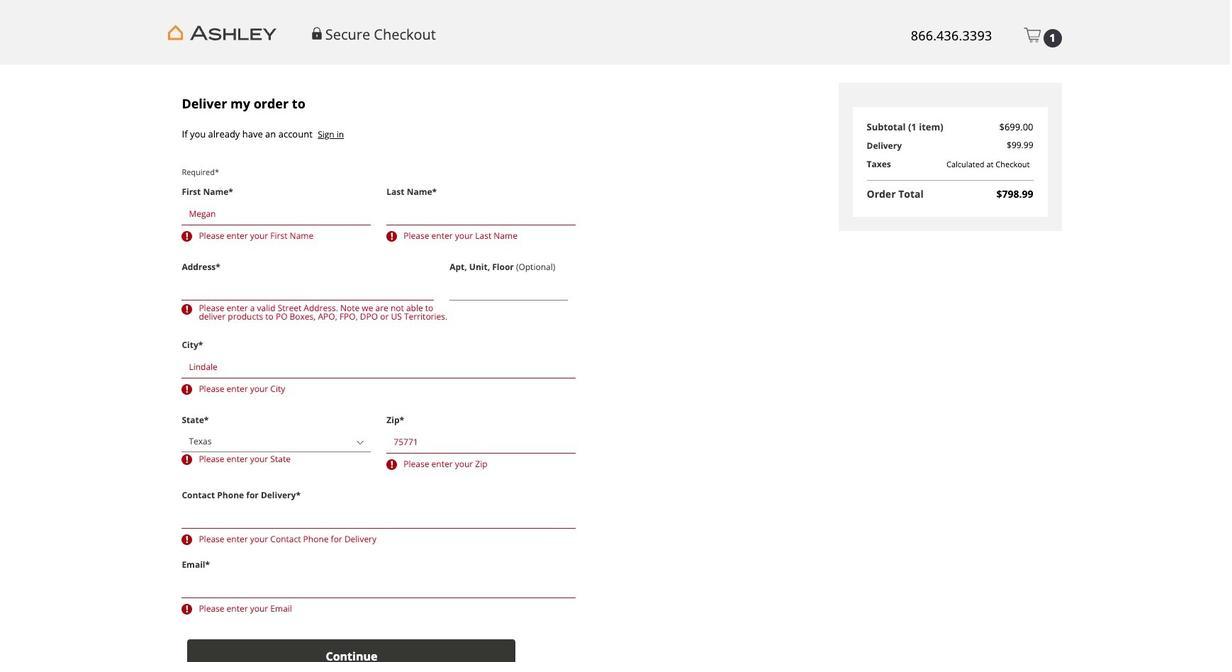 Task type: vqa. For each thing, say whether or not it's contained in the screenshot.
'email field'
yes



Task type: locate. For each thing, give the bounding box(es) containing it.
main content
[[168, 64, 1062, 662]]

None email field
[[182, 576, 576, 599]]

None text field
[[450, 278, 568, 301], [182, 356, 576, 379], [450, 278, 568, 301], [182, 356, 576, 379]]

None telephone field
[[182, 506, 576, 529]]

None telephone field
[[387, 431, 576, 454]]

None text field
[[182, 203, 371, 226], [387, 203, 576, 226], [182, 203, 371, 226], [387, 203, 576, 226]]

Start typing your street address, city, and state for suggestions. text field
[[182, 278, 434, 301]]

alert
[[182, 229, 371, 243], [387, 229, 576, 243], [182, 382, 576, 396], [182, 452, 371, 467], [387, 457, 576, 472], [182, 533, 576, 547], [182, 602, 576, 616]]



